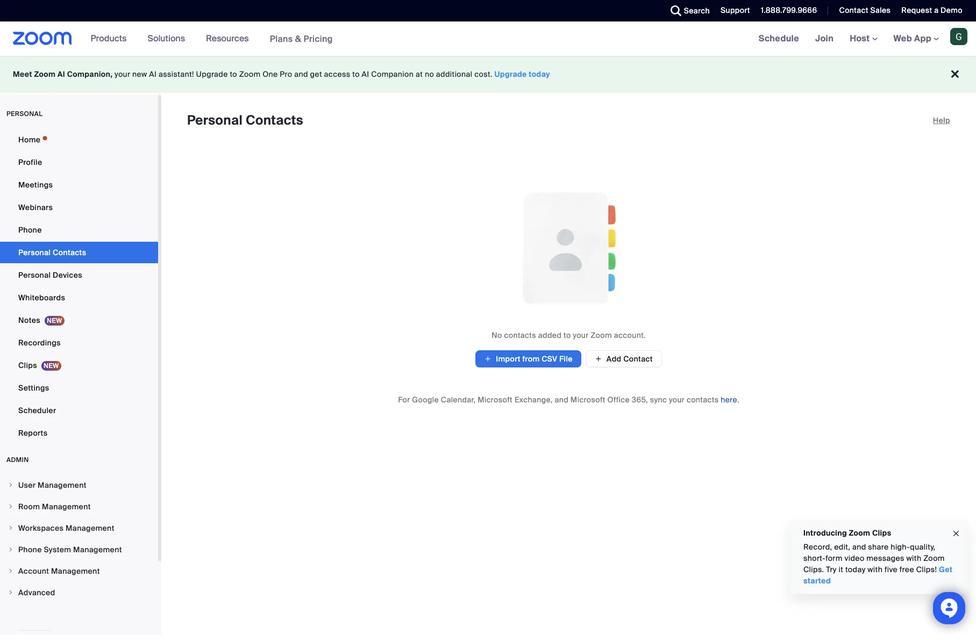 Task type: describe. For each thing, give the bounding box(es) containing it.
settings link
[[0, 378, 158, 399]]

devices
[[53, 271, 82, 280]]

user management
[[18, 481, 86, 491]]

right image inside advanced menu item
[[8, 590, 14, 597]]

personal contacts inside personal menu menu
[[18, 248, 86, 258]]

room management
[[18, 502, 91, 512]]

today inside record, edit, and share high-quality, short-form video messages with zoom clips. try it today with five free clips!
[[846, 565, 866, 575]]

resources
[[206, 33, 249, 44]]

profile link
[[0, 152, 158, 173]]

it
[[839, 565, 844, 575]]

management for room management
[[42, 502, 91, 512]]

added
[[538, 331, 562, 341]]

search
[[684, 6, 710, 16]]

zoom up add
[[591, 331, 612, 341]]

management for workspaces management
[[66, 524, 114, 534]]

join
[[816, 33, 834, 44]]

phone system management menu item
[[0, 540, 158, 561]]

messages
[[867, 554, 905, 564]]

csv
[[542, 354, 558, 364]]

here
[[721, 395, 737, 405]]

at
[[416, 69, 423, 79]]

2 upgrade from the left
[[495, 69, 527, 79]]

here link
[[721, 395, 737, 405]]

for google calendar, microsoft exchange, and microsoft office 365, sync your contacts here .
[[398, 395, 740, 405]]

no
[[425, 69, 434, 79]]

from
[[523, 354, 540, 364]]

phone system management
[[18, 545, 122, 555]]

zoom right meet
[[34, 69, 56, 79]]

recordings
[[18, 338, 61, 348]]

zoom up edit,
[[849, 529, 871, 538]]

get
[[939, 565, 953, 575]]

1.888.799.9666
[[761, 5, 817, 15]]

personal for the personal contacts link
[[18, 248, 51, 258]]

workspaces management
[[18, 524, 114, 534]]

meetings
[[18, 180, 53, 190]]

share
[[868, 543, 889, 552]]

workspaces
[[18, 524, 64, 534]]

clips link
[[0, 355, 158, 377]]

high-
[[891, 543, 910, 552]]

right image for account
[[8, 569, 14, 575]]

join link
[[807, 22, 842, 56]]

room
[[18, 502, 40, 512]]

file
[[560, 354, 573, 364]]

room management menu item
[[0, 497, 158, 517]]

meet zoom ai companion, your new ai assistant! upgrade to zoom one pro and get access to ai companion at no additional cost. upgrade today
[[13, 69, 550, 79]]

right image for user
[[8, 483, 14, 489]]

started
[[804, 577, 831, 586]]

get
[[310, 69, 322, 79]]

sync
[[650, 395, 667, 405]]

clips!
[[917, 565, 937, 575]]

1 upgrade from the left
[[196, 69, 228, 79]]

web app
[[894, 33, 932, 44]]

user management menu item
[[0, 476, 158, 496]]

demo
[[941, 5, 963, 15]]

personal devices
[[18, 271, 82, 280]]

companion,
[[67, 69, 113, 79]]

personal contacts link
[[0, 242, 158, 264]]

right image for workspaces management
[[8, 526, 14, 532]]

and inside record, edit, and share high-quality, short-form video messages with zoom clips. try it today with five free clips!
[[853, 543, 866, 552]]

1 microsoft from the left
[[478, 395, 513, 405]]

meet
[[13, 69, 32, 79]]

search button
[[663, 0, 713, 22]]

a
[[934, 5, 939, 15]]

close image
[[952, 528, 961, 540]]

&
[[295, 33, 301, 44]]

request a demo
[[902, 5, 963, 15]]

support
[[721, 5, 750, 15]]

reports
[[18, 429, 48, 438]]

help
[[933, 116, 951, 125]]

record,
[[804, 543, 832, 552]]

0 horizontal spatial to
[[230, 69, 237, 79]]

and inside meet zoom ai companion, footer
[[294, 69, 308, 79]]

1 horizontal spatial contacts
[[246, 112, 303, 129]]

plans
[[270, 33, 293, 44]]

one
[[263, 69, 278, 79]]

notes
[[18, 316, 40, 325]]

whiteboards
[[18, 293, 65, 303]]

app
[[914, 33, 932, 44]]

webinars link
[[0, 197, 158, 218]]

notes link
[[0, 310, 158, 331]]

account.
[[614, 331, 646, 341]]

banner containing products
[[0, 22, 976, 56]]

contacts inside personal menu menu
[[53, 248, 86, 258]]

phone link
[[0, 219, 158, 241]]

solutions button
[[148, 22, 190, 56]]

meet zoom ai companion, footer
[[0, 56, 976, 93]]

account
[[18, 567, 49, 577]]

meetings navigation
[[751, 22, 976, 56]]

form
[[826, 554, 843, 564]]

webinars
[[18, 203, 53, 212]]

introducing
[[804, 529, 847, 538]]

clips inside personal menu menu
[[18, 361, 37, 371]]

admin menu menu
[[0, 476, 158, 605]]

management for user management
[[38, 481, 86, 491]]

add image for import
[[484, 354, 492, 365]]

home
[[18, 135, 40, 145]]

office
[[608, 395, 630, 405]]

host
[[850, 33, 872, 44]]

add contact button
[[586, 351, 662, 368]]

2 vertical spatial your
[[669, 395, 685, 405]]

reports link
[[0, 423, 158, 444]]

video
[[845, 554, 865, 564]]

1 vertical spatial contacts
[[687, 395, 719, 405]]

schedule
[[759, 33, 799, 44]]

plans & pricing
[[270, 33, 333, 44]]

home link
[[0, 129, 158, 151]]

2 microsoft from the left
[[571, 395, 606, 405]]

today inside meet zoom ai companion, footer
[[529, 69, 550, 79]]

quality,
[[910, 543, 936, 552]]

zoom inside record, edit, and share high-quality, short-form video messages with zoom clips. try it today with five free clips!
[[924, 554, 945, 564]]

access
[[324, 69, 350, 79]]

add contact
[[607, 354, 653, 364]]

your for companion,
[[115, 69, 130, 79]]

1 horizontal spatial and
[[555, 395, 569, 405]]

try
[[826, 565, 837, 575]]

right image for phone system management
[[8, 547, 14, 554]]

record, edit, and share high-quality, short-form video messages with zoom clips. try it today with five free clips!
[[804, 543, 945, 575]]



Task type: locate. For each thing, give the bounding box(es) containing it.
0 vertical spatial with
[[907, 554, 922, 564]]

upgrade right cost.
[[495, 69, 527, 79]]

2 ai from the left
[[149, 69, 157, 79]]

products
[[91, 33, 127, 44]]

1 horizontal spatial clips
[[872, 529, 892, 538]]

2 horizontal spatial to
[[564, 331, 571, 341]]

0 horizontal spatial contacts
[[53, 248, 86, 258]]

account management menu item
[[0, 562, 158, 582]]

with
[[907, 554, 922, 564], [868, 565, 883, 575]]

phone up account
[[18, 545, 42, 555]]

right image inside phone system management menu item
[[8, 547, 14, 554]]

resources button
[[206, 22, 254, 56]]

0 vertical spatial contacts
[[246, 112, 303, 129]]

admin
[[6, 456, 29, 465]]

right image left system on the bottom of the page
[[8, 547, 14, 554]]

request a demo link
[[894, 0, 976, 22], [902, 5, 963, 15]]

phone for phone system management
[[18, 545, 42, 555]]

zoom logo image
[[13, 32, 72, 45]]

add image inside button
[[595, 354, 602, 364]]

upgrade down product information navigation
[[196, 69, 228, 79]]

management for account management
[[51, 567, 100, 577]]

user
[[18, 481, 36, 491]]

2 vertical spatial and
[[853, 543, 866, 552]]

1 horizontal spatial contact
[[839, 5, 869, 15]]

personal
[[187, 112, 243, 129], [18, 248, 51, 258], [18, 271, 51, 280]]

right image left "workspaces" at the left bottom of page
[[8, 526, 14, 532]]

1 horizontal spatial with
[[907, 554, 922, 564]]

phone inside personal menu menu
[[18, 225, 42, 235]]

clips.
[[804, 565, 824, 575]]

0 vertical spatial right image
[[8, 504, 14, 510]]

system
[[44, 545, 71, 555]]

1 right image from the top
[[8, 504, 14, 510]]

1 vertical spatial with
[[868, 565, 883, 575]]

add image left import
[[484, 354, 492, 365]]

free
[[900, 565, 915, 575]]

introducing zoom clips
[[804, 529, 892, 538]]

host button
[[850, 33, 878, 44]]

1 vertical spatial phone
[[18, 545, 42, 555]]

import from csv file button
[[476, 351, 581, 368]]

add image inside import from csv file button
[[484, 354, 492, 365]]

new
[[132, 69, 147, 79]]

ai
[[57, 69, 65, 79], [149, 69, 157, 79], [362, 69, 369, 79]]

1 horizontal spatial to
[[353, 69, 360, 79]]

0 vertical spatial your
[[115, 69, 130, 79]]

add image
[[484, 354, 492, 365], [595, 354, 602, 364]]

0 horizontal spatial contacts
[[504, 331, 536, 341]]

management up phone system management menu item
[[66, 524, 114, 534]]

advanced
[[18, 588, 55, 598]]

whiteboards link
[[0, 287, 158, 309]]

and up video
[[853, 543, 866, 552]]

contacts
[[504, 331, 536, 341], [687, 395, 719, 405]]

personal contacts up personal devices
[[18, 248, 86, 258]]

contacts down one
[[246, 112, 303, 129]]

calendar,
[[441, 395, 476, 405]]

zoom up clips! at the bottom right of page
[[924, 554, 945, 564]]

workspaces management menu item
[[0, 519, 158, 539]]

exchange,
[[515, 395, 553, 405]]

0 horizontal spatial add image
[[484, 354, 492, 365]]

contact right add
[[624, 354, 653, 364]]

2 vertical spatial personal
[[18, 271, 51, 280]]

edit,
[[834, 543, 851, 552]]

2 horizontal spatial ai
[[362, 69, 369, 79]]

web
[[894, 33, 912, 44]]

management up account management menu item
[[73, 545, 122, 555]]

schedule link
[[751, 22, 807, 56]]

1 vertical spatial contact
[[624, 354, 653, 364]]

1 phone from the top
[[18, 225, 42, 235]]

1 horizontal spatial ai
[[149, 69, 157, 79]]

contacts up devices
[[53, 248, 86, 258]]

3 right image from the top
[[8, 590, 14, 597]]

1 right image from the top
[[8, 483, 14, 489]]

companion
[[371, 69, 414, 79]]

profile
[[18, 158, 42, 167]]

right image inside account management menu item
[[8, 569, 14, 575]]

management inside menu item
[[66, 524, 114, 534]]

0 horizontal spatial ai
[[57, 69, 65, 79]]

3 right image from the top
[[8, 547, 14, 554]]

2 vertical spatial right image
[[8, 590, 14, 597]]

1 vertical spatial today
[[846, 565, 866, 575]]

pricing
[[304, 33, 333, 44]]

with down messages
[[868, 565, 883, 575]]

0 vertical spatial contact
[[839, 5, 869, 15]]

ai left the companion,
[[57, 69, 65, 79]]

1 horizontal spatial contacts
[[687, 395, 719, 405]]

1 vertical spatial clips
[[872, 529, 892, 538]]

request
[[902, 5, 932, 15]]

1 vertical spatial your
[[573, 331, 589, 341]]

management up workspaces management
[[42, 502, 91, 512]]

clips up "share"
[[872, 529, 892, 538]]

profile picture image
[[951, 28, 968, 45]]

support link
[[713, 0, 753, 22], [721, 5, 750, 15]]

right image left advanced
[[8, 590, 14, 597]]

zoom left one
[[239, 69, 261, 79]]

microsoft right 'calendar,'
[[478, 395, 513, 405]]

to down resources dropdown button
[[230, 69, 237, 79]]

.
[[737, 395, 740, 405]]

0 horizontal spatial your
[[115, 69, 130, 79]]

right image left user
[[8, 483, 14, 489]]

google
[[412, 395, 439, 405]]

2 right image from the top
[[8, 526, 14, 532]]

right image left account
[[8, 569, 14, 575]]

cost.
[[475, 69, 493, 79]]

your inside meet zoom ai companion, footer
[[115, 69, 130, 79]]

and left get
[[294, 69, 308, 79]]

zoom
[[34, 69, 56, 79], [239, 69, 261, 79], [591, 331, 612, 341], [849, 529, 871, 538], [924, 554, 945, 564]]

advanced menu item
[[0, 583, 158, 604]]

contact
[[839, 5, 869, 15], [624, 354, 653, 364]]

0 horizontal spatial today
[[529, 69, 550, 79]]

banner
[[0, 22, 976, 56]]

and right exchange,
[[555, 395, 569, 405]]

management up advanced menu item
[[51, 567, 100, 577]]

contact inside button
[[624, 354, 653, 364]]

add image for add
[[595, 354, 602, 364]]

upgrade today link
[[495, 69, 550, 79]]

your right sync at the right
[[669, 395, 685, 405]]

right image inside workspaces management menu item
[[8, 526, 14, 532]]

right image inside user management menu item
[[8, 483, 14, 489]]

0 horizontal spatial microsoft
[[478, 395, 513, 405]]

contact sales
[[839, 5, 891, 15]]

0 vertical spatial phone
[[18, 225, 42, 235]]

contact left sales
[[839, 5, 869, 15]]

2 right image from the top
[[8, 569, 14, 575]]

phone inside menu item
[[18, 545, 42, 555]]

1 vertical spatial and
[[555, 395, 569, 405]]

0 vertical spatial right image
[[8, 483, 14, 489]]

0 vertical spatial personal
[[187, 112, 243, 129]]

0 horizontal spatial clips
[[18, 361, 37, 371]]

1 horizontal spatial microsoft
[[571, 395, 606, 405]]

no contacts added to your zoom account.
[[492, 331, 646, 341]]

scheduler
[[18, 406, 56, 416]]

1 vertical spatial personal contacts
[[18, 248, 86, 258]]

0 horizontal spatial contact
[[624, 354, 653, 364]]

to right added
[[564, 331, 571, 341]]

3 ai from the left
[[362, 69, 369, 79]]

recordings link
[[0, 332, 158, 354]]

0 horizontal spatial with
[[868, 565, 883, 575]]

contacts left here link
[[687, 395, 719, 405]]

right image left the room
[[8, 504, 14, 510]]

get started
[[804, 565, 953, 586]]

right image for room management
[[8, 504, 14, 510]]

0 horizontal spatial upgrade
[[196, 69, 228, 79]]

today
[[529, 69, 550, 79], [846, 565, 866, 575]]

0 vertical spatial personal contacts
[[187, 112, 303, 129]]

1 vertical spatial contacts
[[53, 248, 86, 258]]

phone down webinars
[[18, 225, 42, 235]]

plans & pricing link
[[270, 33, 333, 44], [270, 33, 333, 44]]

add image left add
[[595, 354, 602, 364]]

1 horizontal spatial personal contacts
[[187, 112, 303, 129]]

clips up "settings" in the bottom of the page
[[18, 361, 37, 371]]

to right access
[[353, 69, 360, 79]]

1 horizontal spatial your
[[573, 331, 589, 341]]

personal devices link
[[0, 265, 158, 286]]

with up free
[[907, 554, 922, 564]]

1 horizontal spatial add image
[[595, 354, 602, 364]]

1 ai from the left
[[57, 69, 65, 79]]

0 horizontal spatial and
[[294, 69, 308, 79]]

meetings link
[[0, 174, 158, 196]]

upgrade
[[196, 69, 228, 79], [495, 69, 527, 79]]

phone for phone
[[18, 225, 42, 235]]

ai right new
[[149, 69, 157, 79]]

personal for personal devices link
[[18, 271, 51, 280]]

2 vertical spatial right image
[[8, 547, 14, 554]]

your for to
[[573, 331, 589, 341]]

management up room management
[[38, 481, 86, 491]]

import from csv file
[[496, 354, 573, 364]]

personal contacts
[[187, 112, 303, 129], [18, 248, 86, 258]]

your left new
[[115, 69, 130, 79]]

get started link
[[804, 565, 953, 586]]

microsoft left 'office'
[[571, 395, 606, 405]]

products button
[[91, 22, 131, 56]]

1 horizontal spatial upgrade
[[495, 69, 527, 79]]

1 vertical spatial right image
[[8, 526, 14, 532]]

assistant!
[[159, 69, 194, 79]]

right image
[[8, 483, 14, 489], [8, 569, 14, 575], [8, 590, 14, 597]]

1 horizontal spatial today
[[846, 565, 866, 575]]

2 horizontal spatial and
[[853, 543, 866, 552]]

0 vertical spatial contacts
[[504, 331, 536, 341]]

right image
[[8, 504, 14, 510], [8, 526, 14, 532], [8, 547, 14, 554]]

product information navigation
[[83, 22, 341, 56]]

contacts right no
[[504, 331, 536, 341]]

microsoft
[[478, 395, 513, 405], [571, 395, 606, 405]]

1 vertical spatial personal
[[18, 248, 51, 258]]

personal contacts down one
[[187, 112, 303, 129]]

contact sales link
[[831, 0, 894, 22], [839, 5, 891, 15]]

personal menu menu
[[0, 129, 158, 445]]

account management
[[18, 567, 100, 577]]

0 vertical spatial today
[[529, 69, 550, 79]]

2 horizontal spatial your
[[669, 395, 685, 405]]

ai left companion
[[362, 69, 369, 79]]

0 horizontal spatial personal contacts
[[18, 248, 86, 258]]

and
[[294, 69, 308, 79], [555, 395, 569, 405], [853, 543, 866, 552]]

1 vertical spatial right image
[[8, 569, 14, 575]]

your right added
[[573, 331, 589, 341]]

contacts
[[246, 112, 303, 129], [53, 248, 86, 258]]

short-
[[804, 554, 826, 564]]

right image inside the room management menu item
[[8, 504, 14, 510]]

pro
[[280, 69, 292, 79]]

web app button
[[894, 33, 939, 44]]

365,
[[632, 395, 648, 405]]

clips
[[18, 361, 37, 371], [872, 529, 892, 538]]

1.888.799.9666 button
[[753, 0, 820, 22], [761, 5, 817, 15]]

0 vertical spatial clips
[[18, 361, 37, 371]]

0 vertical spatial and
[[294, 69, 308, 79]]

2 phone from the top
[[18, 545, 42, 555]]



Task type: vqa. For each thing, say whether or not it's contained in the screenshot.
System
yes



